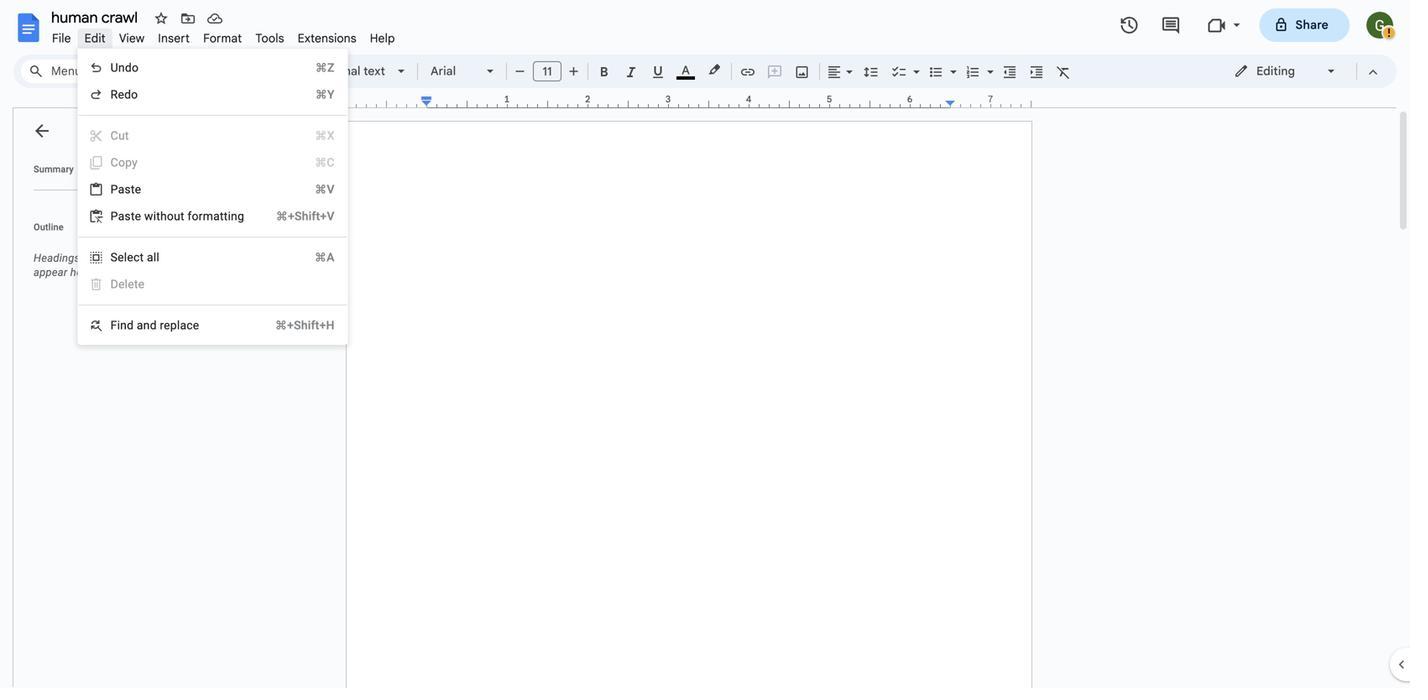 Task type: describe. For each thing, give the bounding box(es) containing it.
arial option
[[431, 60, 477, 83]]

headings
[[34, 252, 80, 265]]

select
[[111, 251, 144, 265]]

cut t element
[[111, 129, 134, 143]]

select a ll
[[111, 251, 160, 265]]

paste p element
[[111, 183, 146, 197]]

ndo
[[118, 61, 139, 75]]

opy
[[118, 156, 138, 170]]

menu bar inside menu bar banner
[[45, 22, 402, 50]]

c opy
[[111, 156, 138, 170]]

normal
[[321, 64, 361, 79]]

document
[[156, 252, 205, 265]]

file
[[52, 31, 71, 46]]

summary heading
[[34, 163, 74, 176]]

paste with o ut formatting
[[111, 210, 244, 223]]

formatting
[[188, 210, 244, 223]]

p
[[111, 183, 118, 197]]

⌘y
[[315, 88, 335, 102]]

r
[[111, 88, 118, 102]]

right margin image
[[946, 95, 1031, 107]]

menu item containing c
[[89, 155, 335, 171]]

p aste
[[111, 183, 141, 197]]

insert
[[158, 31, 190, 46]]

extensions menu item
[[291, 29, 363, 48]]

⌘a
[[315, 251, 335, 265]]

view menu item
[[112, 29, 151, 48]]

d
[[111, 278, 118, 291]]

tools menu item
[[249, 29, 291, 48]]

insert image image
[[793, 60, 812, 83]]

u
[[111, 61, 118, 75]]

f ind and replace
[[111, 319, 199, 333]]

Rename text field
[[45, 7, 148, 27]]

share
[[1296, 18, 1329, 32]]

outline
[[34, 222, 64, 233]]

ll
[[153, 251, 160, 265]]

r edo
[[111, 88, 138, 102]]

⌘z element
[[295, 60, 335, 76]]

file menu item
[[45, 29, 78, 48]]

⌘y element
[[295, 86, 335, 103]]

ind
[[117, 319, 134, 333]]

⌘v
[[315, 183, 335, 197]]

arial
[[431, 64, 456, 79]]

text
[[364, 64, 385, 79]]

⌘+shift+h
[[275, 319, 335, 333]]

you
[[83, 252, 100, 265]]

lete
[[125, 278, 145, 291]]

redo r element
[[111, 88, 143, 102]]

replace
[[160, 319, 199, 333]]

⌘c
[[315, 156, 335, 170]]

here.
[[70, 266, 95, 279]]

format
[[203, 31, 242, 46]]

share button
[[1260, 8, 1350, 42]]

edit
[[85, 31, 106, 46]]



Task type: vqa. For each thing, say whether or not it's contained in the screenshot.
Select an object to animate button
no



Task type: locate. For each thing, give the bounding box(es) containing it.
application
[[0, 0, 1411, 689]]

aste
[[118, 183, 141, 197]]

outline heading
[[13, 221, 242, 244]]

f
[[111, 319, 117, 333]]

copy c element
[[111, 156, 143, 170]]

select all a element
[[111, 251, 165, 265]]

cu t
[[111, 129, 129, 143]]

menu
[[78, 49, 348, 345]]

document outline element
[[13, 108, 242, 689]]

cu
[[111, 129, 125, 143]]

appear
[[34, 266, 68, 279]]

a
[[147, 251, 153, 265]]

⌘+shift+v
[[276, 210, 335, 223]]

headings you add to the document will appear here.
[[34, 252, 224, 279]]

menu item
[[89, 128, 335, 144], [89, 155, 335, 171], [79, 271, 347, 298]]

Font size text field
[[534, 61, 561, 81]]

d e lete
[[111, 278, 145, 291]]

paste
[[111, 210, 141, 223]]

styles list. normal text selected. option
[[321, 60, 388, 83]]

add
[[103, 252, 122, 265]]

editing
[[1257, 64, 1296, 79]]

edit menu item
[[78, 29, 112, 48]]

⌘+shift+v element
[[256, 208, 335, 225]]

extensions
[[298, 31, 357, 46]]

find and replace f element
[[111, 319, 204, 333]]

⌘z
[[316, 61, 335, 75]]

help
[[370, 31, 395, 46]]

0 vertical spatial menu item
[[89, 128, 335, 144]]

t
[[125, 129, 129, 143]]

and
[[137, 319, 157, 333]]

format menu item
[[197, 29, 249, 48]]

menu containing u
[[78, 49, 348, 345]]

⌘+shift+h element
[[255, 317, 335, 334]]

menu bar banner
[[0, 0, 1411, 689]]

ut
[[174, 210, 185, 223]]

insert menu item
[[151, 29, 197, 48]]

tools
[[256, 31, 284, 46]]

editing button
[[1223, 59, 1349, 84]]

menu item containing d
[[79, 271, 347, 298]]

menu item containing cu
[[89, 128, 335, 144]]

delete e element
[[111, 278, 150, 291]]

⌘c element
[[295, 155, 335, 171]]

menu bar
[[45, 22, 402, 50]]

line & paragraph spacing image
[[862, 60, 881, 83]]

normal text
[[321, 64, 385, 79]]

menu bar containing file
[[45, 22, 402, 50]]

Font size field
[[533, 61, 569, 82]]

⌘x element
[[295, 128, 335, 144]]

help menu item
[[363, 29, 402, 48]]

1 vertical spatial menu item
[[89, 155, 335, 171]]

e
[[118, 278, 125, 291]]

main toolbar
[[104, 0, 1077, 438]]

paste without formatting o element
[[111, 210, 249, 223]]

⌘v element
[[295, 181, 335, 198]]

menu inside application
[[78, 49, 348, 345]]

Menus field
[[21, 60, 105, 83]]

u ndo
[[111, 61, 139, 75]]

view
[[119, 31, 145, 46]]

⌘a element
[[295, 249, 335, 266]]

⌘x
[[315, 129, 335, 143]]

c
[[111, 156, 118, 170]]

o
[[167, 210, 174, 223]]

edo
[[118, 88, 138, 102]]

with
[[144, 210, 167, 223]]

left margin image
[[347, 95, 432, 107]]

summary
[[34, 164, 74, 175]]

will
[[208, 252, 224, 265]]

Star checkbox
[[149, 7, 173, 30]]

highlight color image
[[705, 60, 724, 80]]

application containing share
[[0, 0, 1411, 689]]

to
[[124, 252, 134, 265]]

text color image
[[677, 60, 695, 80]]

undo u element
[[111, 61, 144, 75]]

mode and view toolbar
[[1222, 55, 1387, 88]]

the
[[137, 252, 153, 265]]

2 vertical spatial menu item
[[79, 271, 347, 298]]



